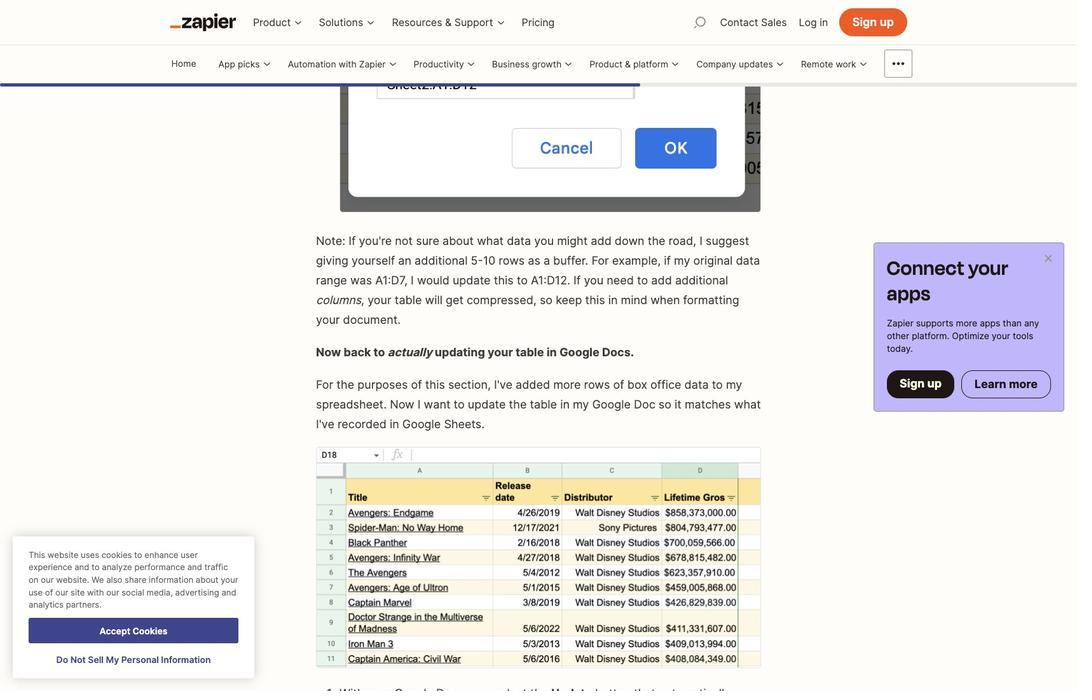 Task type: describe. For each thing, give the bounding box(es) containing it.
if
[[665, 254, 671, 267]]

growth
[[532, 58, 562, 69]]

recorded
[[338, 417, 387, 431]]

1 vertical spatial you
[[584, 274, 604, 287]]

to right back
[[374, 345, 385, 359]]

resources & support
[[392, 16, 494, 29]]

spreadsheet.
[[316, 398, 387, 411]]

we
[[92, 575, 104, 585]]

i inside for the purposes of this section, i've added more rows of box office data to my spreadsheet. now i want to update the table in my google doc so it matches what i've recorded in google sheets.
[[418, 398, 421, 411]]

docs.
[[603, 345, 635, 359]]

remote work
[[802, 58, 857, 69]]

product button
[[253, 0, 306, 45]]

information
[[149, 575, 194, 585]]

get
[[446, 293, 464, 307]]

user
[[181, 550, 198, 560]]

company
[[697, 58, 737, 69]]

your inside zapier supports more apps than any other platform. optimize your tools today.
[[993, 330, 1011, 341]]

updating
[[435, 345, 485, 359]]

on
[[29, 575, 39, 585]]

compressed,
[[467, 293, 537, 307]]

product & platform
[[590, 58, 669, 69]]

table inside , your table will get compressed, so keep this in mind when formatting your document.
[[395, 293, 422, 307]]

1 vertical spatial i
[[411, 274, 414, 287]]

sign inside button
[[900, 377, 925, 390]]

document.
[[343, 313, 401, 326]]

accept
[[100, 625, 130, 636]]

today.
[[888, 343, 914, 354]]

suggest
[[706, 234, 750, 247]]

2 horizontal spatial our
[[106, 587, 119, 597]]

2 horizontal spatial of
[[614, 378, 625, 391]]

a1:d7,
[[376, 274, 408, 287]]

any
[[1025, 318, 1040, 328]]

advertising
[[175, 587, 219, 597]]

work
[[836, 58, 857, 69]]

will
[[425, 293, 443, 307]]

giving
[[316, 254, 349, 267]]

the inside note: if you're not sure about what data you might add down the road, i suggest giving yourself an additional 5-10 rows as a buffer. for example, if my original data range was a1:d7, i would update this to a1:d12. if you need to add additional columns
[[648, 234, 666, 247]]

with inside the this website uses cookies to enhance user experience and to analyze performance and traffic on our website. we also share information about your use of our site with our social media, advertising and analytics partners.
[[87, 587, 104, 597]]

1 vertical spatial if
[[574, 274, 581, 287]]

a pop-up window in google docs titled "linked cell range." the cell range reads "sheet2!a1:d12." image
[[340, 0, 762, 212]]

product for product & platform
[[590, 58, 623, 69]]

0 horizontal spatial you
[[535, 234, 554, 247]]

1 vertical spatial i've
[[316, 417, 335, 431]]

site
[[71, 587, 85, 597]]

your inside the this website uses cookies to enhance user experience and to analyze performance and traffic on our website. we also share information about your use of our site with our social media, advertising and analytics partners.
[[221, 575, 238, 585]]

for inside note: if you're not sure about what data you might add down the road, i suggest giving yourself an additional 5-10 rows as a buffer. for example, if my original data range was a1:d7, i would update this to a1:d12. if you need to add additional columns
[[592, 254, 609, 267]]

0 vertical spatial if
[[349, 234, 356, 247]]

was
[[351, 274, 372, 287]]

do
[[56, 654, 68, 665]]

company updates button
[[697, 45, 786, 83]]

& for resources
[[445, 16, 452, 29]]

optimize
[[953, 330, 990, 341]]

update inside note: if you're not sure about what data you might add down the road, i suggest giving yourself an additional 5-10 rows as a buffer. for example, if my original data range was a1:d7, i would update this to a1:d12. if you need to add additional columns
[[453, 274, 491, 287]]

log in link
[[799, 0, 829, 45]]

accept cookies
[[100, 625, 168, 636]]

1 horizontal spatial of
[[411, 378, 422, 391]]

2 horizontal spatial and
[[222, 587, 236, 597]]

1 horizontal spatial i've
[[494, 378, 513, 391]]

than
[[1004, 318, 1023, 328]]

information
[[161, 654, 211, 665]]

1 horizontal spatial and
[[187, 562, 202, 572]]

1 horizontal spatial the
[[509, 398, 527, 411]]

1 vertical spatial my
[[727, 378, 743, 391]]

this inside for the purposes of this section, i've added more rows of box office data to my spreadsheet. now i want to update the table in my google doc so it matches what i've recorded in google sheets.
[[426, 378, 445, 391]]

not
[[395, 234, 413, 247]]

this inside note: if you're not sure about what data you might add down the road, i suggest giving yourself an additional 5-10 rows as a buffer. for example, if my original data range was a1:d7, i would update this to a1:d12. if you need to add additional columns
[[494, 274, 514, 287]]

pricing link
[[521, 0, 556, 45]]

, your table will get compressed, so keep this in mind when formatting your document.
[[316, 293, 740, 326]]

0 horizontal spatial our
[[41, 575, 54, 585]]

traffic
[[205, 562, 228, 572]]

note:
[[316, 234, 346, 247]]

0 vertical spatial additional
[[415, 254, 468, 267]]

learn more button
[[962, 370, 1052, 398]]

up inside button
[[928, 377, 942, 390]]

to up the we
[[92, 562, 100, 572]]

an
[[399, 254, 412, 267]]

app picks button
[[219, 45, 272, 83]]

platform.
[[913, 330, 950, 341]]

doc
[[634, 398, 656, 411]]

update inside for the purposes of this section, i've added more rows of box office data to my spreadsheet. now i want to update the table in my google doc so it matches what i've recorded in google sheets.
[[468, 398, 506, 411]]

note: if you're not sure about what data you might add down the road, i suggest giving yourself an additional 5-10 rows as a buffer. for example, if my original data range was a1:d7, i would update this to a1:d12. if you need to add additional columns
[[316, 234, 761, 307]]

tools
[[1014, 330, 1034, 341]]

yourself
[[352, 254, 395, 267]]

need
[[607, 274, 634, 287]]

range
[[316, 274, 347, 287]]

this website uses cookies to enhance user experience and to analyze performance and traffic on our website. we also share information about your use of our site with our social media, advertising and analytics partners.
[[29, 550, 238, 610]]

my
[[106, 654, 119, 665]]

zapier inside zapier supports more apps than any other platform. optimize your tools today.
[[888, 318, 914, 328]]

personal
[[121, 654, 159, 665]]

2 horizontal spatial data
[[737, 254, 761, 267]]

a
[[544, 254, 550, 267]]

in inside the manage your account and search apps form
[[820, 16, 829, 29]]

what inside for the purposes of this section, i've added more rows of box office data to my spreadsheet. now i want to update the table in my google doc so it matches what i've recorded in google sheets.
[[735, 398, 762, 411]]

your right 'updating'
[[488, 345, 513, 359]]

do not sell my personal information button
[[29, 647, 239, 672]]

with inside popup button
[[339, 58, 357, 69]]

contact sales
[[721, 16, 788, 29]]

rows inside for the purposes of this section, i've added more rows of box office data to my spreadsheet. now i want to update the table in my google doc so it matches what i've recorded in google sheets.
[[584, 378, 610, 391]]

business growth
[[492, 58, 562, 69]]

1 vertical spatial the
[[337, 378, 355, 391]]

so inside for the purposes of this section, i've added more rows of box office data to my spreadsheet. now i want to update the table in my google doc so it matches what i've recorded in google sheets.
[[659, 398, 672, 411]]

section,
[[449, 378, 491, 391]]

updates
[[739, 58, 774, 69]]

pricing
[[522, 16, 555, 29]]

product for product
[[253, 16, 291, 29]]

1 horizontal spatial additional
[[676, 274, 729, 287]]

do not sell my personal information
[[56, 654, 211, 665]]

sure
[[416, 234, 440, 247]]

might
[[558, 234, 588, 247]]

log
[[799, 16, 817, 29]]

analytics
[[29, 600, 64, 610]]

of inside the this website uses cookies to enhance user experience and to analyze performance and traffic on our website. we also share information about your use of our site with our social media, advertising and analytics partners.
[[45, 587, 53, 597]]

office
[[651, 378, 682, 391]]

box office data for marvel cinematic universe films in a google sheets spreadsheet from cells a1:d11. from columns a to d, the data includes title, release date, distributor, and lifetime gross, respectively. image
[[316, 447, 762, 668]]

automation
[[288, 58, 336, 69]]

sign up link
[[840, 8, 908, 36]]

connect
[[888, 254, 965, 283]]

home
[[171, 58, 196, 69]]

0 vertical spatial google
[[560, 345, 600, 359]]

learn more
[[975, 377, 1038, 391]]

columns
[[316, 293, 362, 307]]



Task type: vqa. For each thing, say whether or not it's contained in the screenshot.
Product dropdown button
yes



Task type: locate. For each thing, give the bounding box(es) containing it.
zapier inside automation with zapier popup button
[[359, 58, 386, 69]]

connect your apps
[[888, 254, 1009, 308]]

road,
[[669, 234, 697, 247]]

the
[[648, 234, 666, 247], [337, 378, 355, 391], [509, 398, 527, 411]]

picks
[[238, 58, 260, 69]]

more items… image
[[891, 56, 906, 71]]

0 vertical spatial data
[[507, 234, 531, 247]]

your down columns
[[316, 313, 340, 326]]

0 horizontal spatial now
[[316, 345, 341, 359]]

& left support
[[445, 16, 452, 29]]

sign up work
[[853, 15, 878, 29]]

sign inside the manage your account and search apps form
[[853, 15, 878, 29]]

google down box
[[593, 398, 631, 411]]

more up optimize
[[957, 318, 978, 328]]

1 vertical spatial what
[[735, 398, 762, 411]]

2 horizontal spatial i
[[700, 234, 703, 247]]

up up the more items… image
[[881, 15, 895, 29]]

our left site
[[55, 587, 68, 597]]

0 vertical spatial sign up
[[853, 15, 895, 29]]

& inside the resources & support dropdown button
[[445, 16, 452, 29]]

0 vertical spatial i
[[700, 234, 703, 247]]

your down than
[[993, 330, 1011, 341]]

and down uses
[[75, 562, 89, 572]]

this up compressed,
[[494, 274, 514, 287]]

this right keep
[[586, 293, 606, 307]]

sign up button
[[888, 370, 955, 398]]

analyze
[[102, 562, 132, 572]]

0 vertical spatial i've
[[494, 378, 513, 391]]

accept cookies button
[[29, 618, 239, 643]]

i've left "added"
[[494, 378, 513, 391]]

data down suggest
[[737, 254, 761, 267]]

original
[[694, 254, 733, 267]]

remote
[[802, 58, 834, 69]]

social
[[122, 587, 144, 597]]

the up spreadsheet.
[[337, 378, 355, 391]]

with down the we
[[87, 587, 104, 597]]

website
[[48, 550, 78, 560]]

0 vertical spatial this
[[494, 274, 514, 287]]

0 horizontal spatial this
[[426, 378, 445, 391]]

sign up up the more items… image
[[853, 15, 895, 29]]

this up want
[[426, 378, 445, 391]]

what right matches
[[735, 398, 762, 411]]

of down actually
[[411, 378, 422, 391]]

& left platform
[[626, 58, 631, 69]]

zapier up the other
[[888, 318, 914, 328]]

you left need
[[584, 274, 604, 287]]

matches
[[685, 398, 732, 411]]

0 vertical spatial so
[[540, 293, 553, 307]]

cookies
[[102, 550, 132, 560]]

business
[[492, 58, 530, 69]]

about up "5-"
[[443, 234, 474, 247]]

to right cookies
[[134, 550, 142, 560]]

1 horizontal spatial sign up
[[900, 377, 942, 390]]

product inside product dropdown button
[[253, 16, 291, 29]]

back
[[344, 345, 371, 359]]

solutions button
[[318, 0, 379, 45]]

product up the picks
[[253, 16, 291, 29]]

if
[[349, 234, 356, 247], [574, 274, 581, 287]]

more right learn
[[1010, 377, 1038, 391]]

productivity
[[414, 58, 464, 69]]

now down purposes
[[390, 398, 415, 411]]

resources & support button
[[391, 0, 509, 45]]

1 vertical spatial table
[[516, 345, 544, 359]]

with right automation
[[339, 58, 357, 69]]

2 vertical spatial table
[[530, 398, 557, 411]]

learn
[[975, 377, 1007, 391]]

1 horizontal spatial my
[[675, 254, 691, 267]]

productivity button
[[414, 45, 477, 83]]

& for product
[[626, 58, 631, 69]]

0 vertical spatial &
[[445, 16, 452, 29]]

0 vertical spatial what
[[477, 234, 504, 247]]

product
[[253, 16, 291, 29], [590, 58, 623, 69]]

0 horizontal spatial and
[[75, 562, 89, 572]]

0 horizontal spatial with
[[87, 587, 104, 597]]

what up the 10
[[477, 234, 504, 247]]

0 horizontal spatial so
[[540, 293, 553, 307]]

buffer.
[[554, 254, 589, 267]]

0 vertical spatial the
[[648, 234, 666, 247]]

apps left than
[[981, 318, 1001, 328]]

your inside connect your apps
[[969, 254, 1009, 283]]

now inside for the purposes of this section, i've added more rows of box office data to my spreadsheet. now i want to update the table in my google doc so it matches what i've recorded in google sheets.
[[390, 398, 415, 411]]

sign up inside sign up button
[[900, 377, 942, 390]]

of up analytics
[[45, 587, 53, 597]]

want
[[424, 398, 451, 411]]

10
[[483, 254, 496, 267]]

zapier down solutions dropdown button
[[359, 58, 386, 69]]

& inside product & platform 'popup button'
[[626, 58, 631, 69]]

2 vertical spatial this
[[426, 378, 445, 391]]

additional up would
[[415, 254, 468, 267]]

supports
[[917, 318, 954, 328]]

2 vertical spatial google
[[403, 417, 441, 431]]

my inside note: if you're not sure about what data you might add down the road, i suggest giving yourself an additional 5-10 rows as a buffer. for example, if my original data range was a1:d7, i would update this to a1:d12. if you need to add additional columns
[[675, 254, 691, 267]]

not
[[70, 654, 86, 665]]

0 horizontal spatial apps
[[888, 279, 932, 308]]

i left want
[[418, 398, 421, 411]]

1 horizontal spatial our
[[55, 587, 68, 597]]

table up "added"
[[516, 345, 544, 359]]

1 vertical spatial this
[[586, 293, 606, 307]]

0 vertical spatial for
[[592, 254, 609, 267]]

about inside note: if you're not sure about what data you might add down the road, i suggest giving yourself an additional 5-10 rows as a buffer. for example, if my original data range was a1:d7, i would update this to a1:d12. if you need to add additional columns
[[443, 234, 474, 247]]

more inside zapier supports more apps than any other platform. optimize your tools today.
[[957, 318, 978, 328]]

use
[[29, 587, 43, 597]]

1 vertical spatial update
[[468, 398, 506, 411]]

1 horizontal spatial &
[[626, 58, 631, 69]]

with
[[339, 58, 357, 69], [87, 587, 104, 597]]

remote work button
[[802, 45, 869, 83]]

&
[[445, 16, 452, 29], [626, 58, 631, 69]]

formatting
[[684, 293, 740, 307]]

sign up down today. at right
[[900, 377, 942, 390]]

resources
[[392, 16, 443, 29]]

0 horizontal spatial i
[[411, 274, 414, 287]]

up down platform.
[[928, 377, 942, 390]]

1 horizontal spatial data
[[685, 378, 709, 391]]

table down "added"
[[530, 398, 557, 411]]

1 horizontal spatial for
[[592, 254, 609, 267]]

the up if
[[648, 234, 666, 247]]

0 horizontal spatial &
[[445, 16, 452, 29]]

automation with zapier
[[288, 58, 386, 69]]

2 vertical spatial the
[[509, 398, 527, 411]]

2 horizontal spatial more
[[1010, 377, 1038, 391]]

also
[[106, 575, 122, 585]]

data up matches
[[685, 378, 709, 391]]

1 vertical spatial product
[[590, 58, 623, 69]]

about inside the this website uses cookies to enhance user experience and to analyze performance and traffic on our website. we also share information about your use of our site with our social media, advertising and analytics partners.
[[196, 575, 219, 585]]

google left docs. at the right of the page
[[560, 345, 600, 359]]

product left platform
[[590, 58, 623, 69]]

if down buffer.
[[574, 274, 581, 287]]

0 vertical spatial product
[[253, 16, 291, 29]]

so inside , your table will get compressed, so keep this in mind when formatting your document.
[[540, 293, 553, 307]]

this inside , your table will get compressed, so keep this in mind when formatting your document.
[[586, 293, 606, 307]]

google down want
[[403, 417, 441, 431]]

you up a on the top right
[[535, 234, 554, 247]]

1 horizontal spatial product
[[590, 58, 623, 69]]

for the purposes of this section, i've added more rows of box office data to my spreadsheet. now i want to update the table in my google doc so it matches what i've recorded in google sheets.
[[316, 378, 762, 431]]

up inside the manage your account and search apps form
[[881, 15, 895, 29]]

1 horizontal spatial so
[[659, 398, 672, 411]]

contact sales link
[[720, 0, 788, 45]]

more right "added"
[[554, 378, 581, 391]]

of left box
[[614, 378, 625, 391]]

0 horizontal spatial rows
[[499, 254, 525, 267]]

i've down spreadsheet.
[[316, 417, 335, 431]]

0 horizontal spatial for
[[316, 378, 334, 391]]

1 horizontal spatial now
[[390, 398, 415, 411]]

to up matches
[[712, 378, 723, 391]]

go to the zapier homepage image
[[170, 13, 237, 31]]

what inside note: if you're not sure about what data you might add down the road, i suggest giving yourself an additional 5-10 rows as a buffer. for example, if my original data range was a1:d7, i would update this to a1:d12. if you need to add additional columns
[[477, 234, 504, 247]]

more inside for the purposes of this section, i've added more rows of box office data to my spreadsheet. now i want to update the table in my google doc so it matches what i've recorded in google sheets.
[[554, 378, 581, 391]]

in
[[820, 16, 829, 29], [609, 293, 618, 307], [547, 345, 557, 359], [561, 398, 570, 411], [390, 417, 399, 431]]

other
[[888, 330, 910, 341]]

google
[[560, 345, 600, 359], [593, 398, 631, 411], [403, 417, 441, 431]]

0 vertical spatial sign
[[853, 15, 878, 29]]

0 vertical spatial you
[[535, 234, 554, 247]]

for inside for the purposes of this section, i've added more rows of box office data to my spreadsheet. now i want to update the table in my google doc so it matches what i've recorded in google sheets.
[[316, 378, 334, 391]]

i right a1:d7,
[[411, 274, 414, 287]]

partners.
[[66, 600, 102, 610]]

to up sheets.
[[454, 398, 465, 411]]

our down experience at the left of page
[[41, 575, 54, 585]]

5-
[[471, 254, 483, 267]]

1 horizontal spatial about
[[443, 234, 474, 247]]

additional up formatting
[[676, 274, 729, 287]]

our
[[41, 575, 54, 585], [55, 587, 68, 597], [106, 587, 119, 597]]

1 horizontal spatial what
[[735, 398, 762, 411]]

our down also
[[106, 587, 119, 597]]

to down example, on the top
[[638, 274, 649, 287]]

2 vertical spatial data
[[685, 378, 709, 391]]

1 vertical spatial now
[[390, 398, 415, 411]]

the down "added"
[[509, 398, 527, 411]]

2 horizontal spatial this
[[586, 293, 606, 307]]

1 horizontal spatial i
[[418, 398, 421, 411]]

in inside , your table will get compressed, so keep this in mind when formatting your document.
[[609, 293, 618, 307]]

zapier
[[359, 58, 386, 69], [888, 318, 914, 328]]

1 horizontal spatial add
[[652, 274, 672, 287]]

0 vertical spatial apps
[[888, 279, 932, 308]]

platform
[[634, 58, 669, 69]]

0 horizontal spatial of
[[45, 587, 53, 597]]

apps inside zapier supports more apps than any other platform. optimize your tools today.
[[981, 318, 1001, 328]]

a1:d12.
[[531, 274, 571, 287]]

sign down today. at right
[[900, 377, 925, 390]]

1 vertical spatial sign
[[900, 377, 925, 390]]

rows down docs. at the right of the page
[[584, 378, 610, 391]]

0 horizontal spatial about
[[196, 575, 219, 585]]

i right road,
[[700, 234, 703, 247]]

your down "traffic"
[[221, 575, 238, 585]]

0 horizontal spatial zapier
[[359, 58, 386, 69]]

0 horizontal spatial if
[[349, 234, 356, 247]]

1 horizontal spatial sign
[[900, 377, 925, 390]]

,
[[362, 293, 365, 307]]

1 horizontal spatial zapier
[[888, 318, 914, 328]]

and down "traffic"
[[222, 587, 236, 597]]

0 horizontal spatial the
[[337, 378, 355, 391]]

1 vertical spatial sign up
[[900, 377, 942, 390]]

what
[[477, 234, 504, 247], [735, 398, 762, 411]]

home link
[[171, 45, 196, 83]]

1 horizontal spatial more
[[957, 318, 978, 328]]

rows
[[499, 254, 525, 267], [584, 378, 610, 391]]

0 vertical spatial rows
[[499, 254, 525, 267]]

0 horizontal spatial data
[[507, 234, 531, 247]]

0 vertical spatial table
[[395, 293, 422, 307]]

if right note:
[[349, 234, 356, 247]]

update down section,
[[468, 398, 506, 411]]

0 vertical spatial zapier
[[359, 58, 386, 69]]

1 horizontal spatial if
[[574, 274, 581, 287]]

about down "traffic"
[[196, 575, 219, 585]]

0 horizontal spatial add
[[591, 234, 612, 247]]

data up as
[[507, 234, 531, 247]]

it
[[675, 398, 682, 411]]

0 vertical spatial add
[[591, 234, 612, 247]]

for
[[592, 254, 609, 267], [316, 378, 334, 391]]

0 horizontal spatial up
[[881, 15, 895, 29]]

contact
[[721, 16, 759, 29]]

so down 'a1:d12.'
[[540, 293, 553, 307]]

you're
[[359, 234, 392, 247]]

table
[[395, 293, 422, 307], [516, 345, 544, 359], [530, 398, 557, 411]]

now left back
[[316, 345, 341, 359]]

sign up inside 'sign up' link
[[853, 15, 895, 29]]

1 vertical spatial rows
[[584, 378, 610, 391]]

1 vertical spatial zapier
[[888, 318, 914, 328]]

manage your account and search apps form
[[688, 0, 908, 45]]

1 vertical spatial data
[[737, 254, 761, 267]]

0 horizontal spatial more
[[554, 378, 581, 391]]

i
[[700, 234, 703, 247], [411, 274, 414, 287], [418, 398, 421, 411]]

so left it
[[659, 398, 672, 411]]

and down user on the bottom
[[187, 562, 202, 572]]

add up when
[[652, 274, 672, 287]]

box
[[628, 378, 648, 391]]

this
[[494, 274, 514, 287], [586, 293, 606, 307], [426, 378, 445, 391]]

media,
[[147, 587, 173, 597]]

0 horizontal spatial what
[[477, 234, 504, 247]]

0 horizontal spatial product
[[253, 16, 291, 29]]

for up spreadsheet.
[[316, 378, 334, 391]]

1 vertical spatial up
[[928, 377, 942, 390]]

product & platform button
[[590, 45, 681, 83]]

update down "5-"
[[453, 274, 491, 287]]

apps up supports
[[888, 279, 932, 308]]

1 vertical spatial google
[[593, 398, 631, 411]]

add
[[591, 234, 612, 247], [652, 274, 672, 287]]

table inside for the purposes of this section, i've added more rows of box office data to my spreadsheet. now i want to update the table in my google doc so it matches what i've recorded in google sheets.
[[530, 398, 557, 411]]

1 vertical spatial add
[[652, 274, 672, 287]]

to left 'a1:d12.'
[[517, 274, 528, 287]]

as
[[528, 254, 541, 267]]

1 vertical spatial about
[[196, 575, 219, 585]]

add left down
[[591, 234, 612, 247]]

your up than
[[969, 254, 1009, 283]]

rows left as
[[499, 254, 525, 267]]

share
[[125, 575, 147, 585]]

more inside button
[[1010, 377, 1038, 391]]

0 horizontal spatial my
[[573, 398, 589, 411]]

about
[[443, 234, 474, 247], [196, 575, 219, 585]]

for up need
[[592, 254, 609, 267]]

apps inside connect your apps
[[888, 279, 932, 308]]

to
[[517, 274, 528, 287], [638, 274, 649, 287], [374, 345, 385, 359], [712, 378, 723, 391], [454, 398, 465, 411], [134, 550, 142, 560], [92, 562, 100, 572]]

app
[[219, 58, 235, 69]]

experience
[[29, 562, 72, 572]]

0 vertical spatial now
[[316, 345, 341, 359]]

1 horizontal spatial rows
[[584, 378, 610, 391]]

rows inside note: if you're not sure about what data you might add down the road, i suggest giving yourself an additional 5-10 rows as a buffer. for example, if my original data range was a1:d7, i would update this to a1:d12. if you need to add additional columns
[[499, 254, 525, 267]]

product inside product & platform 'popup button'
[[590, 58, 623, 69]]

table left the will
[[395, 293, 422, 307]]

uses
[[81, 550, 99, 560]]

data inside for the purposes of this section, i've added more rows of box office data to my spreadsheet. now i want to update the table in my google doc so it matches what i've recorded in google sheets.
[[685, 378, 709, 391]]

your right ,
[[368, 293, 392, 307]]

2 vertical spatial my
[[573, 398, 589, 411]]

i've
[[494, 378, 513, 391], [316, 417, 335, 431]]

1 horizontal spatial you
[[584, 274, 604, 287]]



